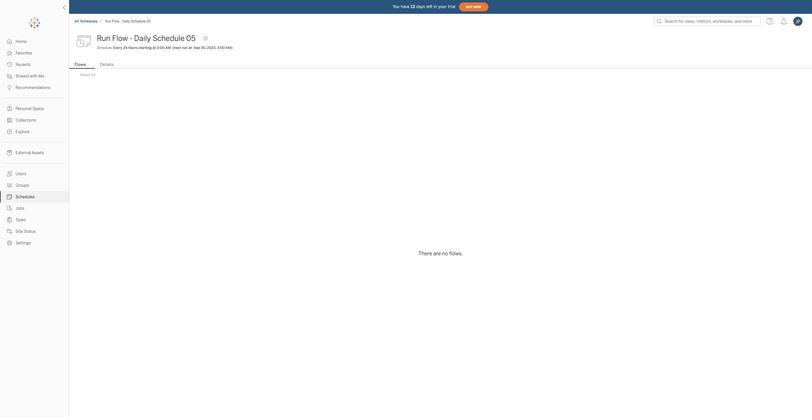 Task type: describe. For each thing, give the bounding box(es) containing it.
run flow - daily schedule 05 inside main content
[[97, 34, 196, 43]]

settings link
[[0, 237, 69, 249]]

buy
[[466, 5, 473, 9]]

all inside select all button
[[91, 73, 95, 77]]

with
[[30, 74, 38, 79]]

all schedules /
[[75, 19, 102, 23]]

site
[[16, 229, 23, 234]]

main navigation. press the up and down arrow keys to access links. element
[[0, 36, 69, 249]]

jobs link
[[0, 203, 69, 214]]

tasks link
[[0, 214, 69, 226]]

users link
[[0, 168, 69, 180]]

shared with me
[[16, 74, 44, 79]]

there
[[419, 251, 432, 257]]

flow inside main content
[[112, 34, 128, 43]]

by text only_f5he34f image for jobs
[[7, 206, 12, 211]]

favorites link
[[0, 47, 69, 59]]

users
[[16, 172, 26, 177]]

recents
[[16, 62, 31, 67]]

1 vertical spatial schedule
[[153, 34, 185, 43]]

1 flow from the top
[[112, 19, 120, 23]]

collections link
[[0, 115, 69, 126]]

personal
[[16, 106, 32, 111]]

home
[[16, 39, 27, 44]]

by text only_f5he34f image for collections
[[7, 118, 12, 123]]

by text only_f5he34f image for favorites
[[7, 50, 12, 56]]

by text only_f5he34f image for shared with me
[[7, 74, 12, 79]]

assets
[[32, 151, 44, 155]]

by text only_f5he34f image for site status
[[7, 229, 12, 234]]

select all
[[80, 73, 95, 77]]

by text only_f5he34f image for settings
[[7, 241, 12, 246]]

sub-spaces tab list
[[69, 61, 813, 69]]

explore link
[[0, 126, 69, 138]]

jobs
[[16, 206, 24, 211]]

2023,
[[207, 46, 216, 50]]

external
[[16, 151, 31, 155]]

site status
[[16, 229, 36, 234]]

0 vertical spatial run flow - daily schedule 05
[[105, 19, 151, 23]]

external assets link
[[0, 147, 69, 159]]

by text only_f5he34f image for explore
[[7, 129, 12, 134]]

by text only_f5he34f image for schedules
[[7, 194, 12, 200]]

explore
[[16, 130, 29, 134]]

schedule image
[[76, 33, 93, 50]]

run flow - daily schedule 05 element
[[103, 19, 152, 23]]

0 vertical spatial schedules
[[80, 19, 98, 23]]

space
[[32, 106, 44, 111]]

by text only_f5he34f image for recommendations
[[7, 85, 12, 90]]

24
[[123, 46, 128, 50]]

0 horizontal spatial 05
[[146, 19, 151, 23]]

13
[[411, 4, 415, 9]]

0 horizontal spatial all
[[75, 19, 79, 23]]

personal space link
[[0, 103, 69, 115]]

groups
[[16, 183, 29, 188]]

select all button
[[76, 72, 99, 78]]

no
[[442, 251, 448, 257]]

am)
[[226, 46, 233, 50]]

buy now
[[466, 5, 482, 9]]

your
[[438, 4, 447, 9]]

hours
[[128, 46, 138, 50]]

2 3:00 from the left
[[217, 46, 225, 50]]

me
[[38, 74, 44, 79]]

you
[[393, 4, 400, 9]]

details
[[100, 62, 114, 67]]

recommendations link
[[0, 82, 69, 93]]

by text only_f5he34f image for users
[[7, 171, 12, 177]]

status
[[24, 229, 36, 234]]



Task type: locate. For each thing, give the bounding box(es) containing it.
30,
[[201, 46, 206, 50]]

am
[[165, 46, 171, 50]]

by text only_f5he34f image inside users link
[[7, 171, 12, 177]]

shared
[[16, 74, 29, 79]]

0 horizontal spatial daily
[[122, 19, 130, 23]]

shared with me link
[[0, 70, 69, 82]]

8 by text only_f5he34f image from the top
[[7, 194, 12, 200]]

by text only_f5he34f image inside explore link
[[7, 129, 12, 134]]

schedules down groups
[[16, 195, 35, 200]]

0 horizontal spatial -
[[120, 19, 122, 23]]

1 horizontal spatial -
[[130, 34, 132, 43]]

starting
[[139, 46, 152, 50]]

0 vertical spatial flow
[[112, 19, 120, 23]]

2 by text only_f5he34f image from the top
[[7, 62, 12, 67]]

- up hours
[[130, 34, 132, 43]]

schedule left every
[[97, 46, 112, 50]]

by text only_f5he34f image inside the shared with me 'link'
[[7, 74, 12, 79]]

1 vertical spatial daily
[[134, 34, 151, 43]]

1 vertical spatial 05
[[186, 34, 196, 43]]

3 by text only_f5he34f image from the top
[[7, 85, 12, 90]]

7 by text only_f5he34f image from the top
[[7, 171, 12, 177]]

schedule up am
[[153, 34, 185, 43]]

1 by text only_f5he34f image from the top
[[7, 50, 12, 56]]

Search for views, metrics, workbooks, and more text field
[[654, 17, 761, 26]]

sep
[[194, 46, 200, 50]]

1 by text only_f5he34f image from the top
[[7, 39, 12, 44]]

daily inside main content
[[134, 34, 151, 43]]

all up the schedule image
[[75, 19, 79, 23]]

05 up the starting
[[146, 19, 151, 23]]

1 horizontal spatial all
[[91, 73, 95, 77]]

run flow - daily schedule 05
[[105, 19, 151, 23], [97, 34, 196, 43]]

9 by text only_f5he34f image from the top
[[7, 206, 12, 211]]

external assets
[[16, 151, 44, 155]]

by text only_f5he34f image left home
[[7, 39, 12, 44]]

daily
[[122, 19, 130, 23], [134, 34, 151, 43]]

run down /
[[97, 34, 111, 43]]

-
[[120, 19, 122, 23], [130, 34, 132, 43]]

1 3:00 from the left
[[157, 46, 165, 50]]

you have 13 days left in your trial.
[[393, 4, 457, 9]]

1 vertical spatial -
[[130, 34, 132, 43]]

personal space
[[16, 106, 44, 111]]

3:00 left am) at the top of the page
[[217, 46, 225, 50]]

by text only_f5he34f image inside site status link
[[7, 229, 12, 234]]

1 vertical spatial run flow - daily schedule 05
[[97, 34, 196, 43]]

6 by text only_f5he34f image from the top
[[7, 150, 12, 155]]

left
[[427, 4, 433, 9]]

are
[[434, 251, 441, 257]]

3 by text only_f5he34f image from the top
[[7, 106, 12, 111]]

favorites
[[16, 51, 32, 56]]

by text only_f5he34f image inside jobs link
[[7, 206, 12, 211]]

1 vertical spatial flow
[[112, 34, 128, 43]]

flow
[[112, 19, 120, 23], [112, 34, 128, 43]]

4 by text only_f5he34f image from the top
[[7, 183, 12, 188]]

schedules left /
[[80, 19, 98, 23]]

now
[[474, 5, 482, 9]]

home link
[[0, 36, 69, 47]]

select
[[80, 73, 90, 77]]

0 vertical spatial 05
[[146, 19, 151, 23]]

3:00
[[157, 46, 165, 50], [217, 46, 225, 50]]

by text only_f5he34f image inside recents link
[[7, 62, 12, 67]]

run flow - daily schedule 05 up 24
[[105, 19, 151, 23]]

10 by text only_f5he34f image from the top
[[7, 229, 12, 234]]

by text only_f5he34f image left 'shared'
[[7, 74, 12, 79]]

0 vertical spatial daily
[[122, 19, 130, 23]]

recommendations
[[16, 85, 50, 90]]

2 by text only_f5he34f image from the top
[[7, 74, 12, 79]]

1 vertical spatial run
[[97, 34, 111, 43]]

0 horizontal spatial 3:00
[[157, 46, 165, 50]]

1 horizontal spatial 3:00
[[217, 46, 225, 50]]

by text only_f5he34f image inside schedules link
[[7, 194, 12, 200]]

flows
[[74, 62, 86, 67]]

05 inside main content
[[186, 34, 196, 43]]

by text only_f5he34f image for external assets
[[7, 150, 12, 155]]

1 horizontal spatial schedule
[[131, 19, 146, 23]]

tasks
[[16, 218, 26, 223]]

every
[[113, 46, 122, 50]]

run inside main content
[[97, 34, 111, 43]]

0 horizontal spatial schedule
[[97, 46, 112, 50]]

settings
[[16, 241, 31, 246]]

schedules link
[[0, 191, 69, 203]]

by text only_f5he34f image for personal space
[[7, 106, 12, 111]]

by text only_f5he34f image for groups
[[7, 183, 12, 188]]

by text only_f5he34f image inside tasks link
[[7, 217, 12, 223]]

schedules inside main navigation. press the up and down arrow keys to access links. element
[[16, 195, 35, 200]]

0 vertical spatial -
[[120, 19, 122, 23]]

by text only_f5he34f image inside groups link
[[7, 183, 12, 188]]

by text only_f5he34f image left groups
[[7, 183, 12, 188]]

3:00 right the at at the top
[[157, 46, 165, 50]]

5 by text only_f5he34f image from the top
[[7, 217, 12, 223]]

there are no flows.
[[419, 251, 463, 257]]

05 up 'at:'
[[186, 34, 196, 43]]

flow up every
[[112, 34, 128, 43]]

1 vertical spatial schedules
[[16, 195, 35, 200]]

2 horizontal spatial schedule
[[153, 34, 185, 43]]

by text only_f5he34f image inside external assets link
[[7, 150, 12, 155]]

by text only_f5he34f image
[[7, 50, 12, 56], [7, 62, 12, 67], [7, 106, 12, 111], [7, 118, 12, 123], [7, 129, 12, 134], [7, 150, 12, 155], [7, 171, 12, 177], [7, 194, 12, 200], [7, 206, 12, 211], [7, 229, 12, 234], [7, 241, 12, 246]]

by text only_f5he34f image left recommendations
[[7, 85, 12, 90]]

all
[[75, 19, 79, 23], [91, 73, 95, 77]]

collections
[[16, 118, 36, 123]]

at
[[153, 46, 156, 50]]

5 by text only_f5he34f image from the top
[[7, 129, 12, 134]]

0 vertical spatial schedule
[[131, 19, 146, 23]]

by text only_f5he34f image left tasks
[[7, 217, 12, 223]]

by text only_f5he34f image
[[7, 39, 12, 44], [7, 74, 12, 79], [7, 85, 12, 90], [7, 183, 12, 188], [7, 217, 12, 223]]

by text only_f5he34f image inside collections link
[[7, 118, 12, 123]]

all schedules link
[[74, 19, 98, 24]]

days
[[416, 4, 425, 9]]

- inside main content
[[130, 34, 132, 43]]

by text only_f5he34f image inside settings link
[[7, 241, 12, 246]]

groups link
[[0, 180, 69, 191]]

1 horizontal spatial 05
[[186, 34, 196, 43]]

have
[[401, 4, 410, 9]]

1 horizontal spatial daily
[[134, 34, 151, 43]]

all right 'select'
[[91, 73, 95, 77]]

flow right /
[[112, 19, 120, 23]]

at:
[[189, 46, 193, 50]]

/
[[100, 19, 102, 23]]

0 vertical spatial run
[[105, 19, 111, 23]]

run flow - daily schedule 05 main content
[[69, 29, 813, 417]]

05
[[146, 19, 151, 23], [186, 34, 196, 43]]

navigation panel element
[[0, 17, 69, 249]]

(next
[[173, 46, 181, 50]]

run
[[105, 19, 111, 23], [97, 34, 111, 43]]

1 horizontal spatial schedules
[[80, 19, 98, 23]]

by text only_f5he34f image inside personal space link
[[7, 106, 12, 111]]

2 vertical spatial schedule
[[97, 46, 112, 50]]

by text only_f5he34f image inside "home" link
[[7, 39, 12, 44]]

daily up the starting
[[134, 34, 151, 43]]

schedule
[[131, 19, 146, 23], [153, 34, 185, 43], [97, 46, 112, 50]]

schedule every 24 hours starting at 3:00 am (next run at: sep 30, 2023, 3:00 am)
[[97, 46, 233, 50]]

by text only_f5he34f image for tasks
[[7, 217, 12, 223]]

in
[[434, 4, 437, 9]]

run right /
[[105, 19, 111, 23]]

by text only_f5he34f image inside favorites link
[[7, 50, 12, 56]]

1 vertical spatial all
[[91, 73, 95, 77]]

site status link
[[0, 226, 69, 237]]

buy now button
[[459, 2, 489, 12]]

schedules
[[80, 19, 98, 23], [16, 195, 35, 200]]

11 by text only_f5he34f image from the top
[[7, 241, 12, 246]]

daily right /
[[122, 19, 130, 23]]

0 horizontal spatial schedules
[[16, 195, 35, 200]]

recents link
[[0, 59, 69, 70]]

2 flow from the top
[[112, 34, 128, 43]]

run flow - daily schedule 05 up the starting
[[97, 34, 196, 43]]

4 by text only_f5he34f image from the top
[[7, 118, 12, 123]]

by text only_f5he34f image for recents
[[7, 62, 12, 67]]

0 vertical spatial all
[[75, 19, 79, 23]]

run
[[182, 46, 188, 50]]

flows.
[[449, 251, 463, 257]]

trial.
[[448, 4, 457, 9]]

by text only_f5he34f image for home
[[7, 39, 12, 44]]

by text only_f5he34f image inside recommendations link
[[7, 85, 12, 90]]

- right /
[[120, 19, 122, 23]]

schedule up hours
[[131, 19, 146, 23]]



Task type: vqa. For each thing, say whether or not it's contained in the screenshot.
Recommendations at top left
yes



